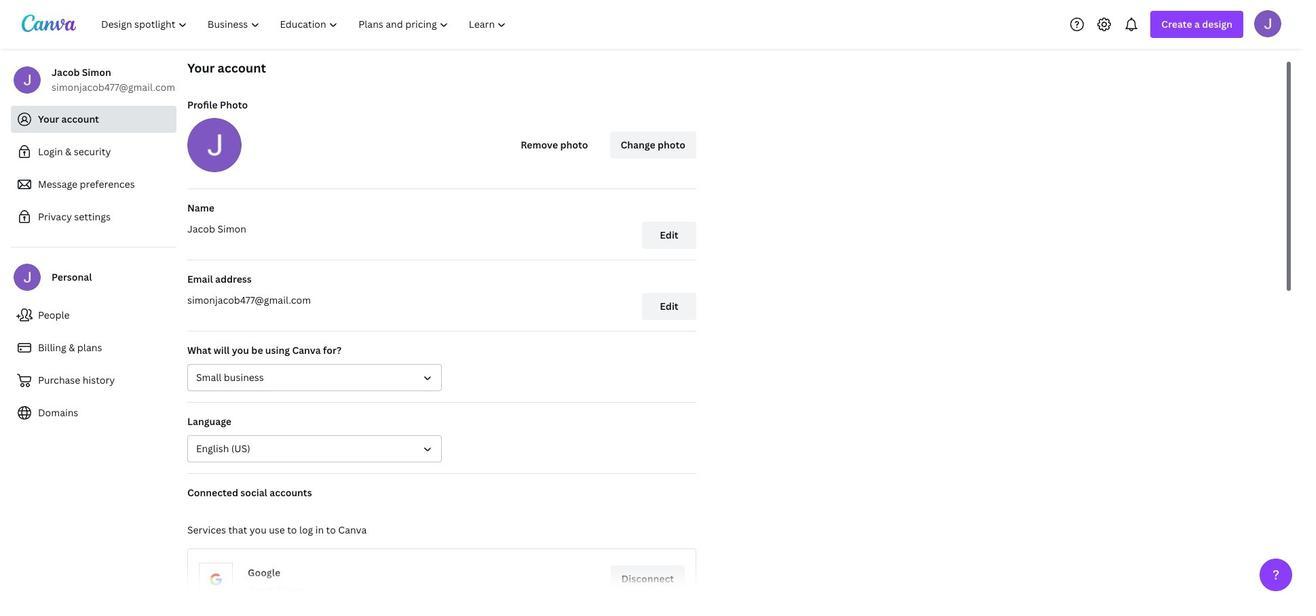 Task type: describe. For each thing, give the bounding box(es) containing it.
top level navigation element
[[92, 11, 518, 38]]

Language: English (US) button
[[187, 436, 442, 463]]



Task type: locate. For each thing, give the bounding box(es) containing it.
None button
[[187, 365, 442, 392]]

jacob simon image
[[1255, 10, 1282, 37]]



Task type: vqa. For each thing, say whether or not it's contained in the screenshot.
jacob simon icon
yes



